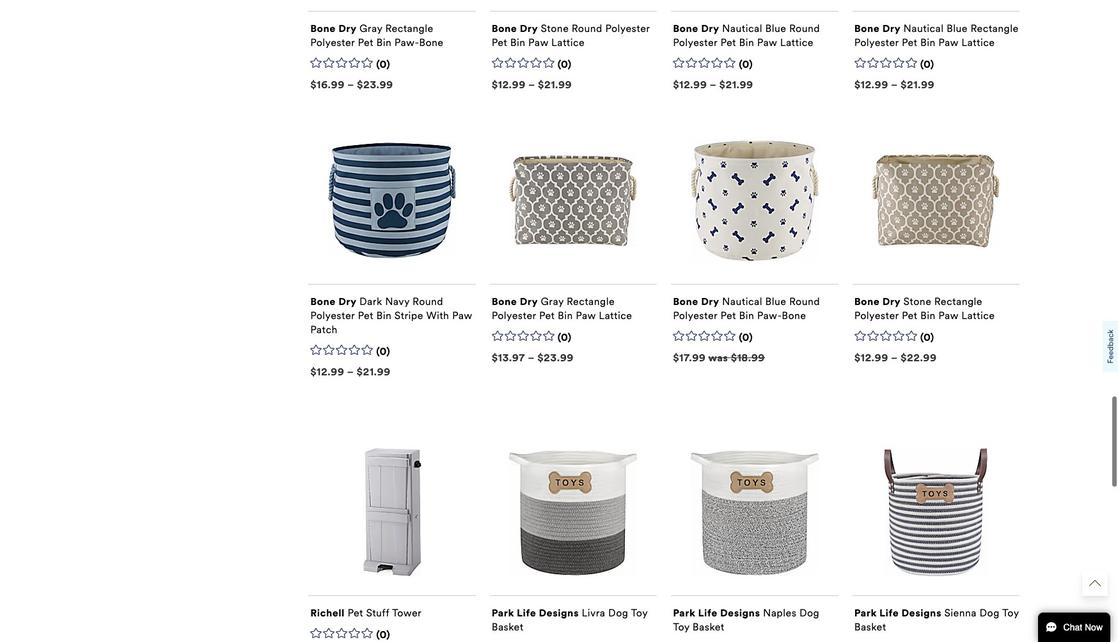 Task type: locate. For each thing, give the bounding box(es) containing it.
0 reviews element down the gray rectangle polyester pet bin paw lattice
[[558, 331, 572, 345]]

1 horizontal spatial basket
[[693, 621, 725, 633]]

richell pet stuff tower
[[310, 607, 422, 619]]

designs left naples
[[720, 607, 760, 619]]

paw inside stone round polyester pet bin paw lattice
[[528, 36, 548, 49]]

2 horizontal spatial basket
[[854, 621, 886, 633]]

basket inside livra dog toy basket
[[492, 621, 524, 633]]

nautical inside nautical blue round polyester pet bin paw lattice
[[722, 22, 762, 35]]

paw-
[[395, 36, 419, 49], [757, 310, 782, 322]]

1 horizontal spatial park
[[673, 607, 696, 619]]

round
[[572, 22, 602, 35], [789, 22, 820, 35], [413, 295, 443, 308], [789, 295, 820, 308]]

0 reviews element
[[376, 58, 390, 72], [558, 58, 572, 72], [739, 58, 753, 72], [920, 58, 934, 72], [558, 331, 572, 345], [739, 331, 753, 345], [920, 331, 934, 345], [376, 346, 390, 359], [376, 629, 390, 642]]

blue inside nautical blue round polyester pet bin paw lattice
[[765, 22, 786, 35]]

bone dry for nautical blue round polyester pet bin paw lattice
[[673, 22, 719, 35]]

1 horizontal spatial gray
[[541, 295, 564, 308]]

3 designs from the left
[[902, 607, 942, 619]]

park life designs left naples
[[673, 607, 760, 619]]

3 basket from the left
[[854, 621, 886, 633]]

nautical for nautical blue rectangle polyester pet bin paw lattice
[[904, 22, 944, 35]]

bone dry for stone rectangle polyester pet bin paw lattice
[[854, 295, 901, 308]]

bone dry
[[310, 22, 357, 35], [492, 22, 538, 35], [673, 22, 719, 35], [854, 22, 901, 35], [310, 295, 357, 308], [492, 295, 538, 308], [673, 295, 719, 308], [854, 295, 901, 308]]

(0) for stone rectangle polyester pet bin paw lattice
[[920, 331, 934, 344]]

bone
[[310, 22, 336, 35], [492, 22, 517, 35], [673, 22, 698, 35], [854, 22, 880, 35], [419, 36, 444, 49], [310, 295, 336, 308], [492, 295, 517, 308], [673, 295, 698, 308], [854, 295, 880, 308], [782, 310, 806, 322]]

$21.99 for stone round polyester pet bin paw lattice
[[538, 79, 572, 91]]

$12.99 – $21.99 for dark navy round polyester pet bin stripe with paw patch
[[310, 366, 391, 378]]

bone for gray rectangle polyester pet bin paw-bone
[[310, 22, 336, 35]]

bone for stone round polyester pet bin paw lattice
[[492, 22, 517, 35]]

0 vertical spatial paw-
[[395, 36, 419, 49]]

pet
[[358, 36, 373, 49], [492, 36, 507, 49], [721, 36, 736, 49], [902, 36, 917, 49], [358, 310, 373, 322], [539, 310, 555, 322], [721, 310, 736, 322], [902, 310, 917, 322], [348, 607, 363, 619]]

life for naples dog toy basket
[[698, 607, 717, 619]]

dog for sienna
[[980, 607, 1000, 619]]

$12.99
[[492, 79, 526, 91], [673, 79, 707, 91], [854, 79, 888, 91], [854, 352, 888, 364], [310, 366, 344, 378]]

bone for nautical blue round polyester pet bin paw-bone
[[673, 295, 698, 308]]

– for stone round polyester pet bin paw lattice
[[528, 79, 535, 91]]

0 horizontal spatial gray
[[360, 22, 382, 35]]

bin
[[376, 36, 392, 49], [510, 36, 525, 49], [739, 36, 754, 49], [920, 36, 936, 49], [376, 310, 392, 322], [558, 310, 573, 322], [739, 310, 754, 322], [920, 310, 936, 322]]

0 reviews element down 'nautical blue rectangle polyester pet bin paw lattice'
[[920, 58, 934, 72]]

0 reviews element for nautical blue round polyester pet bin paw-bone
[[739, 331, 753, 345]]

park life designs
[[492, 607, 579, 619], [673, 607, 760, 619], [854, 607, 942, 619]]

polyester inside stone round polyester pet bin paw lattice
[[605, 22, 650, 35]]

0 horizontal spatial $23.99
[[357, 79, 393, 91]]

0 vertical spatial gray
[[360, 22, 382, 35]]

park for sienna dog toy basket
[[854, 607, 877, 619]]

rectangle
[[385, 22, 433, 35], [971, 22, 1019, 35], [567, 295, 615, 308], [934, 295, 982, 308]]

nautical inside 'nautical blue rectangle polyester pet bin paw lattice'
[[904, 22, 944, 35]]

0 horizontal spatial stone
[[541, 22, 569, 35]]

(0) down 'nautical blue rectangle polyester pet bin paw lattice'
[[920, 58, 934, 70]]

$12.99 – $21.99 for nautical blue rectangle polyester pet bin paw lattice
[[854, 79, 935, 91]]

pet inside 'stone rectangle polyester pet bin paw lattice'
[[902, 310, 917, 322]]

2 designs from the left
[[720, 607, 760, 619]]

pet inside dark navy round polyester pet bin stripe with paw patch
[[358, 310, 373, 322]]

0 vertical spatial $23.99
[[357, 79, 393, 91]]

sienna
[[944, 607, 977, 619]]

lattice
[[551, 36, 585, 49], [780, 36, 814, 49], [962, 36, 995, 49], [599, 310, 632, 322], [962, 310, 995, 322]]

2 horizontal spatial park life designs
[[854, 607, 942, 619]]

$12.99 – $21.99
[[492, 79, 572, 91], [673, 79, 753, 91], [854, 79, 935, 91], [310, 366, 391, 378]]

from $12.99 up to $21.99 element for nautical blue round polyester pet bin paw lattice
[[673, 79, 753, 91]]

dog right sienna
[[980, 607, 1000, 619]]

naples dog toy basket
[[673, 607, 820, 633]]

bone for nautical blue round polyester pet bin paw lattice
[[673, 22, 698, 35]]

toy
[[631, 607, 648, 619], [1002, 607, 1019, 619], [673, 621, 690, 633]]

0 reviews element up $18.99
[[739, 331, 753, 345]]

designs for naples
[[720, 607, 760, 619]]

$13.97 – $23.99
[[492, 352, 574, 364]]

2 horizontal spatial toy
[[1002, 607, 1019, 619]]

naples
[[763, 607, 797, 619]]

2 life from the left
[[698, 607, 717, 619]]

bone dry for dark navy round polyester pet bin stripe with paw patch
[[310, 295, 357, 308]]

1 vertical spatial stone
[[904, 295, 932, 308]]

lattice inside 'stone rectangle polyester pet bin paw lattice'
[[962, 310, 995, 322]]

1 horizontal spatial toy
[[673, 621, 690, 633]]

(0) for gray rectangle polyester pet bin paw lattice
[[558, 331, 572, 344]]

park life designs left livra
[[492, 607, 579, 619]]

designs
[[539, 607, 579, 619], [720, 607, 760, 619], [902, 607, 942, 619]]

1 vertical spatial gray
[[541, 295, 564, 308]]

(0) up $22.99
[[920, 331, 934, 344]]

dog inside naples dog toy basket
[[799, 607, 820, 619]]

1 horizontal spatial stone
[[904, 295, 932, 308]]

1 life from the left
[[517, 607, 536, 619]]

1 horizontal spatial designs
[[720, 607, 760, 619]]

0 reviews element down nautical blue round polyester pet bin paw lattice
[[739, 58, 753, 72]]

1 vertical spatial paw-
[[757, 310, 782, 322]]

round inside nautical blue round polyester pet bin paw lattice
[[789, 22, 820, 35]]

lattice inside stone round polyester pet bin paw lattice
[[551, 36, 585, 49]]

dry for gray rectangle polyester pet bin paw-bone
[[338, 22, 357, 35]]

basket inside "sienna dog toy basket"
[[854, 621, 886, 633]]

(0) down nautical blue round polyester pet bin paw lattice
[[739, 58, 753, 70]]

basket for naples dog toy basket
[[693, 621, 725, 633]]

stone
[[541, 22, 569, 35], [904, 295, 932, 308]]

stone inside stone round polyester pet bin paw lattice
[[541, 22, 569, 35]]

2 horizontal spatial designs
[[902, 607, 942, 619]]

dog
[[608, 607, 628, 619], [799, 607, 820, 619], [980, 607, 1000, 619]]

1 horizontal spatial paw-
[[757, 310, 782, 322]]

basket for sienna dog toy basket
[[854, 621, 886, 633]]

0 horizontal spatial park
[[492, 607, 514, 619]]

3 life from the left
[[880, 607, 899, 619]]

0 reviews element up $22.99
[[920, 331, 934, 345]]

stone for round
[[541, 22, 569, 35]]

$23.99 right $13.97 at the bottom left of the page
[[537, 352, 574, 364]]

$21.99 down dark navy round polyester pet bin stripe with paw patch
[[357, 366, 391, 378]]

blue inside 'nautical blue rectangle polyester pet bin paw lattice'
[[947, 22, 968, 35]]

dog inside "sienna dog toy basket"
[[980, 607, 1000, 619]]

(0) up $18.99
[[739, 331, 753, 344]]

round for nautical blue round polyester pet bin paw-bone
[[789, 295, 820, 308]]

life for sienna dog toy basket
[[880, 607, 899, 619]]

dark
[[360, 295, 382, 308]]

paw inside dark navy round polyester pet bin stripe with paw patch
[[452, 310, 472, 322]]

designs left livra
[[539, 607, 579, 619]]

1 park from the left
[[492, 607, 514, 619]]

2 basket from the left
[[693, 621, 725, 633]]

blue for nautical blue round polyester pet bin paw-bone
[[765, 295, 786, 308]]

2 horizontal spatial park
[[854, 607, 877, 619]]

nautical inside nautical blue round polyester pet bin paw-bone
[[722, 295, 762, 308]]

1 vertical spatial $23.99
[[537, 352, 574, 364]]

round inside stone round polyester pet bin paw lattice
[[572, 22, 602, 35]]

gray for paw-
[[360, 22, 382, 35]]

life
[[517, 607, 536, 619], [698, 607, 717, 619], [880, 607, 899, 619]]

was
[[708, 352, 728, 364]]

blue for nautical blue rectangle polyester pet bin paw lattice
[[947, 22, 968, 35]]

1 horizontal spatial dog
[[799, 607, 820, 619]]

$12.99 – $21.99 for nautical blue round polyester pet bin paw lattice
[[673, 79, 753, 91]]

rectangle inside the gray rectangle polyester pet bin paw lattice
[[567, 295, 615, 308]]

pet inside gray rectangle polyester pet bin paw-bone
[[358, 36, 373, 49]]

rectangle for stone rectangle polyester pet bin paw lattice
[[934, 295, 982, 308]]

0 horizontal spatial basket
[[492, 621, 524, 633]]

3 dog from the left
[[980, 607, 1000, 619]]

dry for nautical blue round polyester pet bin paw lattice
[[701, 22, 719, 35]]

1 dog from the left
[[608, 607, 628, 619]]

designs for livra
[[539, 607, 579, 619]]

stone round polyester pet bin paw lattice
[[492, 22, 650, 49]]

dog inside livra dog toy basket
[[608, 607, 628, 619]]

dry for dark navy round polyester pet bin stripe with paw patch
[[338, 295, 357, 308]]

2 dog from the left
[[799, 607, 820, 619]]

paw inside the gray rectangle polyester pet bin paw lattice
[[576, 310, 596, 322]]

1 basket from the left
[[492, 621, 524, 633]]

stuff
[[366, 607, 389, 619]]

park
[[492, 607, 514, 619], [673, 607, 696, 619], [854, 607, 877, 619]]

dry
[[338, 22, 357, 35], [520, 22, 538, 35], [701, 22, 719, 35], [882, 22, 901, 35], [338, 295, 357, 308], [520, 295, 538, 308], [701, 295, 719, 308], [882, 295, 901, 308]]

from $13.97 up to $23.99 element
[[492, 352, 574, 364]]

patch
[[310, 324, 338, 336]]

$23.99
[[357, 79, 393, 91], [537, 352, 574, 364]]

park for livra dog toy basket
[[492, 607, 514, 619]]

bin inside the gray rectangle polyester pet bin paw lattice
[[558, 310, 573, 322]]

lattice inside the gray rectangle polyester pet bin paw lattice
[[599, 310, 632, 322]]

0 horizontal spatial designs
[[539, 607, 579, 619]]

round inside dark navy round polyester pet bin stripe with paw patch
[[413, 295, 443, 308]]

basket inside naples dog toy basket
[[693, 621, 725, 633]]

$12.99 – $22.99
[[854, 352, 937, 364]]

toy inside naples dog toy basket
[[673, 621, 690, 633]]

0 reviews element for nautical blue rectangle polyester pet bin paw lattice
[[920, 58, 934, 72]]

rectangle inside gray rectangle polyester pet bin paw-bone
[[385, 22, 433, 35]]

basket
[[492, 621, 524, 633], [693, 621, 725, 633], [854, 621, 886, 633]]

gray inside gray rectangle polyester pet bin paw-bone
[[360, 22, 382, 35]]

park life designs for sienna dog toy basket
[[854, 607, 942, 619]]

– for gray rectangle polyester pet bin paw-bone
[[347, 79, 354, 91]]

$12.99 for stone rectangle polyester pet bin paw lattice
[[854, 352, 888, 364]]

0 reviews element down dark navy round polyester pet bin stripe with paw patch
[[376, 346, 390, 359]]

blue inside nautical blue round polyester pet bin paw-bone
[[765, 295, 786, 308]]

dog right livra
[[608, 607, 628, 619]]

toy inside "sienna dog toy basket"
[[1002, 607, 1019, 619]]

polyester
[[605, 22, 650, 35], [310, 36, 355, 49], [673, 36, 718, 49], [854, 36, 899, 49], [310, 310, 355, 322], [492, 310, 536, 322], [673, 310, 718, 322], [854, 310, 899, 322]]

lattice for stone round polyester pet bin paw lattice
[[551, 36, 585, 49]]

(0) down stone round polyester pet bin paw lattice
[[558, 58, 572, 70]]

gray up from $13.97 up to $23.99 'element'
[[541, 295, 564, 308]]

gray for paw
[[541, 295, 564, 308]]

gray
[[360, 22, 382, 35], [541, 295, 564, 308]]

$17.99
[[673, 352, 706, 364]]

2 horizontal spatial dog
[[980, 607, 1000, 619]]

toy inside livra dog toy basket
[[631, 607, 648, 619]]

0 reviews element down stone round polyester pet bin paw lattice
[[558, 58, 572, 72]]

designs for sienna
[[902, 607, 942, 619]]

$17.99 was $18.99
[[673, 352, 765, 364]]

park life designs left sienna
[[854, 607, 942, 619]]

nautical blue round polyester pet bin paw lattice
[[673, 22, 820, 49]]

toy for sienna dog toy basket
[[1002, 607, 1019, 619]]

designs left sienna
[[902, 607, 942, 619]]

blue
[[765, 22, 786, 35], [947, 22, 968, 35], [765, 295, 786, 308]]

0 horizontal spatial paw-
[[395, 36, 419, 49]]

(0) down gray rectangle polyester pet bin paw-bone
[[376, 58, 390, 70]]

lattice for gray rectangle polyester pet bin paw lattice
[[599, 310, 632, 322]]

polyester inside 'stone rectangle polyester pet bin paw lattice'
[[854, 310, 899, 322]]

nautical for nautical blue round polyester pet bin paw-bone
[[722, 295, 762, 308]]

$18.99
[[731, 352, 765, 364]]

0 horizontal spatial toy
[[631, 607, 648, 619]]

1 park life designs from the left
[[492, 607, 579, 619]]

nautical
[[722, 22, 762, 35], [904, 22, 944, 35], [722, 295, 762, 308]]

dry for stone rectangle polyester pet bin paw lattice
[[882, 295, 901, 308]]

toy for livra dog toy basket
[[631, 607, 648, 619]]

2 park life designs from the left
[[673, 607, 760, 619]]

park life designs for livra dog toy basket
[[492, 607, 579, 619]]

–
[[347, 79, 354, 91], [528, 79, 535, 91], [710, 79, 717, 91], [891, 79, 898, 91], [528, 352, 535, 364], [891, 352, 898, 364], [347, 366, 354, 378]]

$21.99 down nautical blue round polyester pet bin paw lattice
[[719, 79, 753, 91]]

polyester inside the gray rectangle polyester pet bin paw lattice
[[492, 310, 536, 322]]

from $12.99 up to $22.99 element
[[854, 352, 937, 364]]

– for nautical blue round polyester pet bin paw lattice
[[710, 79, 717, 91]]

stone for rectangle
[[904, 295, 932, 308]]

from $12.99 up to $21.99 element for dark navy round polyester pet bin stripe with paw patch
[[310, 366, 391, 378]]

$16.99
[[310, 79, 345, 91]]

dog for livra
[[608, 607, 628, 619]]

2 horizontal spatial life
[[880, 607, 899, 619]]

0 vertical spatial stone
[[541, 22, 569, 35]]

(0) for nautical blue rectangle polyester pet bin paw lattice
[[920, 58, 934, 70]]

$23.99 right $16.99
[[357, 79, 393, 91]]

3 park life designs from the left
[[854, 607, 942, 619]]

dog right naples
[[799, 607, 820, 619]]

0 horizontal spatial dog
[[608, 607, 628, 619]]

stone inside 'stone rectangle polyester pet bin paw lattice'
[[904, 295, 932, 308]]

1 horizontal spatial $23.99
[[537, 352, 574, 364]]

1 horizontal spatial life
[[698, 607, 717, 619]]

$22.99
[[901, 352, 937, 364]]

park life designs for naples dog toy basket
[[673, 607, 760, 619]]

gray inside the gray rectangle polyester pet bin paw lattice
[[541, 295, 564, 308]]

(0) down the gray rectangle polyester pet bin paw lattice
[[558, 331, 572, 344]]

gray up from $16.99 up to $23.99 element
[[360, 22, 382, 35]]

livra
[[582, 607, 605, 619]]

3 park from the left
[[854, 607, 877, 619]]

with
[[426, 310, 449, 322]]

$21.99
[[538, 79, 572, 91], [719, 79, 753, 91], [901, 79, 935, 91], [357, 366, 391, 378]]

$21.99 down 'nautical blue rectangle polyester pet bin paw lattice'
[[901, 79, 935, 91]]

from $16.99 up to $23.99 element
[[310, 79, 393, 91]]

stone rectangle polyester pet bin paw lattice
[[854, 295, 995, 322]]

gray rectangle polyester pet bin paw lattice
[[492, 295, 632, 322]]

0 horizontal spatial life
[[517, 607, 536, 619]]

– for nautical blue rectangle polyester pet bin paw lattice
[[891, 79, 898, 91]]

round inside nautical blue round polyester pet bin paw-bone
[[789, 295, 820, 308]]

paw
[[528, 36, 548, 49], [757, 36, 777, 49], [939, 36, 959, 49], [452, 310, 472, 322], [576, 310, 596, 322], [939, 310, 959, 322]]

rectangle inside 'nautical blue rectangle polyester pet bin paw lattice'
[[971, 22, 1019, 35]]

bone for dark navy round polyester pet bin stripe with paw patch
[[310, 295, 336, 308]]

0 horizontal spatial park life designs
[[492, 607, 579, 619]]

0 reviews element down gray rectangle polyester pet bin paw-bone
[[376, 58, 390, 72]]

polyester inside 'nautical blue rectangle polyester pet bin paw lattice'
[[854, 36, 899, 49]]

bin inside dark navy round polyester pet bin stripe with paw patch
[[376, 310, 392, 322]]

polyester inside gray rectangle polyester pet bin paw-bone
[[310, 36, 355, 49]]

pet inside the gray rectangle polyester pet bin paw lattice
[[539, 310, 555, 322]]

1 designs from the left
[[539, 607, 579, 619]]

rectangle inside 'stone rectangle polyester pet bin paw lattice'
[[934, 295, 982, 308]]

(0) down dark navy round polyester pet bin stripe with paw patch
[[376, 346, 390, 358]]

from $12.99 up to $21.99 element
[[492, 79, 572, 91], [673, 79, 753, 91], [854, 79, 935, 91], [310, 366, 391, 378]]

(0) for nautical blue round polyester pet bin paw-bone
[[739, 331, 753, 344]]

$12.99 for nautical blue rectangle polyester pet bin paw lattice
[[854, 79, 888, 91]]

bone dry for nautical blue round polyester pet bin paw-bone
[[673, 295, 719, 308]]

$16.99 – $23.99
[[310, 79, 393, 91]]

$21.99 down stone round polyester pet bin paw lattice
[[538, 79, 572, 91]]

(0)
[[376, 58, 390, 70], [558, 58, 572, 70], [739, 58, 753, 70], [920, 58, 934, 70], [558, 331, 572, 344], [739, 331, 753, 344], [920, 331, 934, 344], [376, 346, 390, 358], [376, 629, 390, 641]]

1 horizontal spatial park life designs
[[673, 607, 760, 619]]

2 park from the left
[[673, 607, 696, 619]]

$21.99 for nautical blue round polyester pet bin paw lattice
[[719, 79, 753, 91]]



Task type: describe. For each thing, give the bounding box(es) containing it.
bone for nautical blue rectangle polyester pet bin paw lattice
[[854, 22, 880, 35]]

bin inside 'stone rectangle polyester pet bin paw lattice'
[[920, 310, 936, 322]]

dry for gray rectangle polyester pet bin paw lattice
[[520, 295, 538, 308]]

from $12.99 up to $21.99 element for stone round polyester pet bin paw lattice
[[492, 79, 572, 91]]

bone for gray rectangle polyester pet bin paw lattice
[[492, 295, 517, 308]]

(0) for dark navy round polyester pet bin stripe with paw patch
[[376, 346, 390, 358]]

dog for naples
[[799, 607, 820, 619]]

nautical blue round polyester pet bin paw-bone
[[673, 295, 820, 322]]

sienna dog toy basket
[[854, 607, 1019, 633]]

lattice for stone rectangle polyester pet bin paw lattice
[[962, 310, 995, 322]]

bone dry for gray rectangle polyester pet bin paw lattice
[[492, 295, 538, 308]]

nautical blue rectangle polyester pet bin paw lattice
[[854, 22, 1019, 49]]

$21.99 for nautical blue rectangle polyester pet bin paw lattice
[[901, 79, 935, 91]]

bone dry for gray rectangle polyester pet bin paw-bone
[[310, 22, 357, 35]]

0 reviews element for dark navy round polyester pet bin stripe with paw patch
[[376, 346, 390, 359]]

bone inside gray rectangle polyester pet bin paw-bone
[[419, 36, 444, 49]]

0 reviews element for nautical blue round polyester pet bin paw lattice
[[739, 58, 753, 72]]

tower
[[392, 607, 422, 619]]

– for gray rectangle polyester pet bin paw lattice
[[528, 352, 535, 364]]

paw inside 'stone rectangle polyester pet bin paw lattice'
[[939, 310, 959, 322]]

lattice inside nautical blue round polyester pet bin paw lattice
[[780, 36, 814, 49]]

lattice inside 'nautical blue rectangle polyester pet bin paw lattice'
[[962, 36, 995, 49]]

(0) down the stuff
[[376, 629, 390, 641]]

bone inside nautical blue round polyester pet bin paw-bone
[[782, 310, 806, 322]]

dry for nautical blue rectangle polyester pet bin paw lattice
[[882, 22, 901, 35]]

nautical for nautical blue round polyester pet bin paw lattice
[[722, 22, 762, 35]]

richell
[[310, 607, 345, 619]]

paw- inside nautical blue round polyester pet bin paw-bone
[[757, 310, 782, 322]]

0 reviews element for gray rectangle polyester pet bin paw-bone
[[376, 58, 390, 72]]

$13.97
[[492, 352, 525, 364]]

– for dark navy round polyester pet bin stripe with paw patch
[[347, 366, 354, 378]]

0 reviews element down the stuff
[[376, 629, 390, 642]]

rectangle for gray rectangle polyester pet bin paw-bone
[[385, 22, 433, 35]]

park for naples dog toy basket
[[673, 607, 696, 619]]

navy
[[385, 295, 410, 308]]

$23.99 for $13.97 – $23.99
[[537, 352, 574, 364]]

bone dry for stone round polyester pet bin paw lattice
[[492, 22, 538, 35]]

gray rectangle polyester pet bin paw-bone
[[310, 22, 444, 49]]

stripe
[[395, 310, 423, 322]]

$12.99 for nautical blue round polyester pet bin paw lattice
[[673, 79, 707, 91]]

(0) for nautical blue round polyester pet bin paw lattice
[[739, 58, 753, 70]]

toy for naples dog toy basket
[[673, 621, 690, 633]]

dark navy round polyester pet bin stripe with paw patch
[[310, 295, 472, 336]]

bone dry for nautical blue rectangle polyester pet bin paw lattice
[[854, 22, 901, 35]]

0 reviews element for stone rectangle polyester pet bin paw lattice
[[920, 331, 934, 345]]

pet inside nautical blue round polyester pet bin paw-bone
[[721, 310, 736, 322]]

paw inside 'nautical blue rectangle polyester pet bin paw lattice'
[[939, 36, 959, 49]]

from $12.99 up to $21.99 element for nautical blue rectangle polyester pet bin paw lattice
[[854, 79, 935, 91]]

pet inside nautical blue round polyester pet bin paw lattice
[[721, 36, 736, 49]]

$21.99 for dark navy round polyester pet bin stripe with paw patch
[[357, 366, 391, 378]]

pet inside stone round polyester pet bin paw lattice
[[492, 36, 507, 49]]

bone for stone rectangle polyester pet bin paw lattice
[[854, 295, 880, 308]]

$12.99 for stone round polyester pet bin paw lattice
[[492, 79, 526, 91]]

bin inside nautical blue round polyester pet bin paw lattice
[[739, 36, 754, 49]]

scroll to top image
[[1089, 578, 1101, 589]]

bin inside nautical blue round polyester pet bin paw-bone
[[739, 310, 754, 322]]

bin inside 'nautical blue rectangle polyester pet bin paw lattice'
[[920, 36, 936, 49]]

$12.99 – $21.99 for stone round polyester pet bin paw lattice
[[492, 79, 572, 91]]

life for livra dog toy basket
[[517, 607, 536, 619]]

basket for livra dog toy basket
[[492, 621, 524, 633]]

0 reviews element for gray rectangle polyester pet bin paw lattice
[[558, 331, 572, 345]]

– for stone rectangle polyester pet bin paw lattice
[[891, 352, 898, 364]]

polyester inside nautical blue round polyester pet bin paw-bone
[[673, 310, 718, 322]]

styled arrow button link
[[1082, 571, 1108, 596]]

0 reviews element for stone round polyester pet bin paw lattice
[[558, 58, 572, 72]]

$23.99 for $16.99 – $23.99
[[357, 79, 393, 91]]

polyester inside dark navy round polyester pet bin stripe with paw patch
[[310, 310, 355, 322]]

rectangle for gray rectangle polyester pet bin paw lattice
[[567, 295, 615, 308]]

(0) for gray rectangle polyester pet bin paw-bone
[[376, 58, 390, 70]]

$12.99 for dark navy round polyester pet bin stripe with paw patch
[[310, 366, 344, 378]]

bin inside stone round polyester pet bin paw lattice
[[510, 36, 525, 49]]

round for dark navy round polyester pet bin stripe with paw patch
[[413, 295, 443, 308]]

dry for nautical blue round polyester pet bin paw-bone
[[701, 295, 719, 308]]

paw inside nautical blue round polyester pet bin paw lattice
[[757, 36, 777, 49]]

polyester inside nautical blue round polyester pet bin paw lattice
[[673, 36, 718, 49]]

paw- inside gray rectangle polyester pet bin paw-bone
[[395, 36, 419, 49]]

livra dog toy basket
[[492, 607, 648, 633]]

blue for nautical blue round polyester pet bin paw lattice
[[765, 22, 786, 35]]

(0) for stone round polyester pet bin paw lattice
[[558, 58, 572, 70]]

round for nautical blue round polyester pet bin paw lattice
[[789, 22, 820, 35]]

pet inside 'nautical blue rectangle polyester pet bin paw lattice'
[[902, 36, 917, 49]]

dry for stone round polyester pet bin paw lattice
[[520, 22, 538, 35]]

bin inside gray rectangle polyester pet bin paw-bone
[[376, 36, 392, 49]]



Task type: vqa. For each thing, say whether or not it's contained in the screenshot.


